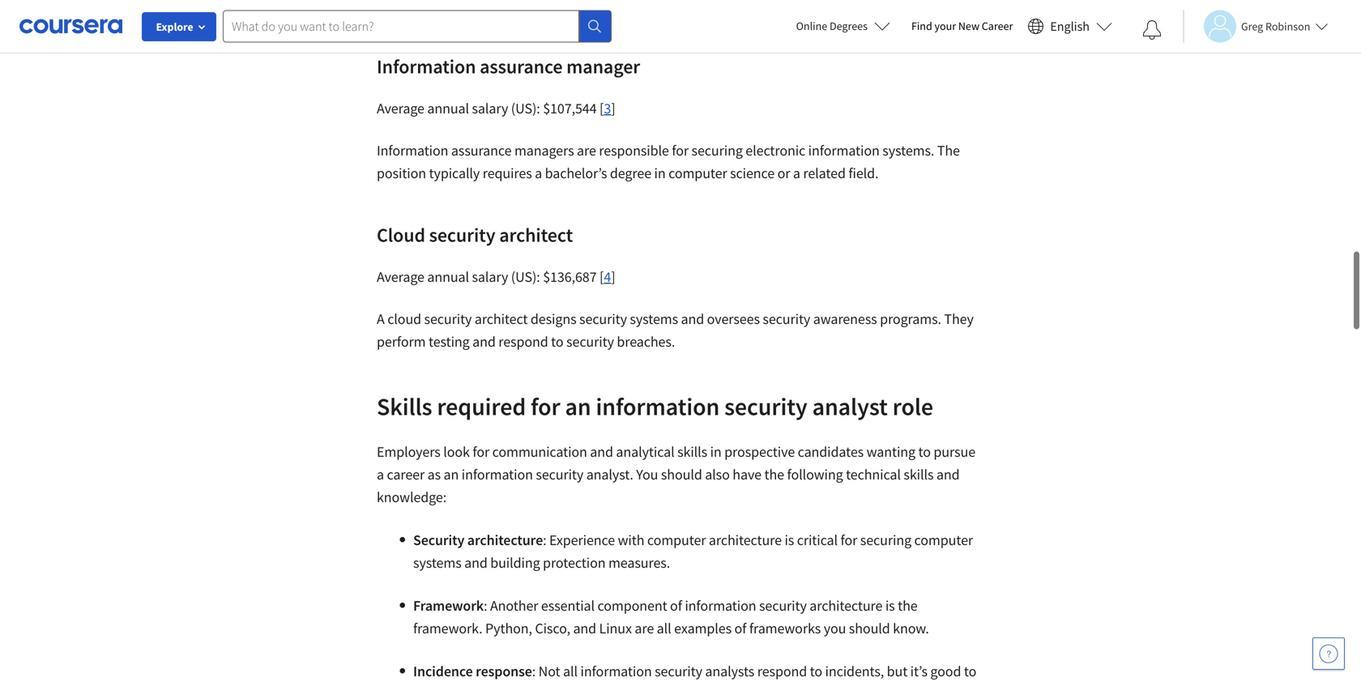 Task type: locate. For each thing, give the bounding box(es) containing it.
assurance for managers
[[451, 141, 512, 160]]

respond
[[499, 333, 548, 351], [757, 662, 807, 681]]

should down 'not'
[[550, 685, 591, 686]]

in inside information assurance managers are responsible for securing electronic information systems. the position typically requires a bachelor's degree in computer science or a related field.
[[654, 164, 666, 182]]

1 ] from the top
[[611, 99, 615, 117]]

cloud security architect
[[377, 223, 577, 247]]

4 link
[[604, 268, 611, 286]]

architecture up frameworks
[[810, 597, 883, 615]]

salary down information assurance manager
[[472, 99, 508, 117]]

the up know.
[[898, 597, 918, 615]]

2 [ from the top
[[600, 268, 604, 286]]

: not all information security analysts respond to incidents, but it's good to know response details should you someday need them.
[[413, 662, 977, 686]]

1 horizontal spatial securing
[[860, 531, 912, 549]]

details
[[507, 685, 547, 686]]

0 horizontal spatial of
[[670, 597, 682, 615]]

0 horizontal spatial a
[[377, 465, 384, 484]]

0 vertical spatial you
[[824, 619, 846, 638]]

knowledge:
[[377, 488, 447, 506]]

(us): left 136,687
[[511, 268, 540, 286]]

1 horizontal spatial a
[[535, 164, 542, 182]]

1 horizontal spatial respond
[[757, 662, 807, 681]]

: left another
[[484, 597, 487, 615]]

analyst.
[[586, 465, 633, 484]]

:
[[543, 531, 547, 549], [484, 597, 487, 615], [532, 662, 536, 681]]

: left 'not'
[[532, 662, 536, 681]]

salary down cloud security architect
[[472, 268, 508, 286]]

greg robinson
[[1241, 19, 1311, 34]]

is
[[785, 531, 794, 549], [885, 597, 895, 615]]

all left 'examples'
[[657, 619, 671, 638]]

average up position
[[377, 99, 424, 117]]

None search field
[[223, 10, 612, 43]]

2 vertical spatial :
[[532, 662, 536, 681]]

1 annual from the top
[[427, 99, 469, 117]]

0 vertical spatial $
[[543, 99, 550, 117]]

field.
[[849, 164, 879, 182]]

1 vertical spatial $
[[543, 268, 550, 286]]

security architecture
[[413, 531, 543, 549]]

0 vertical spatial in
[[654, 164, 666, 182]]

1 horizontal spatial architecture
[[709, 531, 782, 549]]

online
[[796, 19, 827, 33]]

coursera image
[[19, 13, 122, 39]]

1 vertical spatial you
[[594, 685, 616, 686]]

protection
[[543, 554, 606, 572]]

communication
[[492, 443, 587, 461]]

0 horizontal spatial skills
[[677, 443, 707, 461]]

should inside employers look for communication and analytical skills in prospective candidates wanting to pursue a career as an information security analyst. you should also have the following technical skills and knowledge:
[[661, 465, 702, 484]]

position
[[377, 164, 426, 182]]

1 vertical spatial :
[[484, 597, 487, 615]]

a cloud security architect designs security systems and oversees security awareness programs. they perform testing and respond to security breaches.
[[377, 310, 974, 351]]

have
[[733, 465, 762, 484]]

1 horizontal spatial are
[[635, 619, 654, 638]]

1 salary from the top
[[472, 99, 508, 117]]

1 vertical spatial are
[[635, 619, 654, 638]]

1 vertical spatial average
[[377, 268, 424, 286]]

What do you want to learn? text field
[[223, 10, 579, 43]]

1 horizontal spatial is
[[885, 597, 895, 615]]

1 vertical spatial response
[[449, 685, 504, 686]]

0 vertical spatial annual
[[427, 99, 469, 117]]

0 horizontal spatial you
[[594, 685, 616, 686]]

securing inside : experience with computer architecture is critical for securing computer systems and building protection measures.
[[860, 531, 912, 549]]

security down communication
[[536, 465, 584, 484]]

0 vertical spatial securing
[[692, 141, 743, 160]]

designs
[[531, 310, 577, 328]]

information up position
[[377, 141, 448, 160]]

assurance inside information assurance managers are responsible for securing electronic information systems. the position typically requires a bachelor's degree in computer science or a related field.
[[451, 141, 512, 160]]

0 vertical spatial respond
[[499, 333, 548, 351]]

security up need
[[655, 662, 702, 681]]

of up 'examples'
[[670, 597, 682, 615]]

[
[[600, 99, 604, 117], [600, 268, 604, 286]]

an up communication
[[565, 391, 591, 422]]

respond down designs
[[499, 333, 548, 351]]

response up details
[[476, 662, 532, 681]]

annual down cloud security architect
[[427, 268, 469, 286]]

[ right 136,687
[[600, 268, 604, 286]]

[ for 4
[[600, 268, 604, 286]]

0 vertical spatial response
[[476, 662, 532, 681]]

you left someday
[[594, 685, 616, 686]]

107,544
[[550, 99, 597, 117]]

awareness
[[813, 310, 877, 328]]

] right 136,687
[[611, 268, 615, 286]]

for inside employers look for communication and analytical skills in prospective candidates wanting to pursue a career as an information security analyst. you should also have the following technical skills and knowledge:
[[473, 443, 490, 461]]

1 vertical spatial an
[[444, 465, 459, 484]]

1 vertical spatial securing
[[860, 531, 912, 549]]

a down the managers
[[535, 164, 542, 182]]

1 vertical spatial is
[[885, 597, 895, 615]]

managers
[[514, 141, 574, 160]]

1 vertical spatial all
[[563, 662, 578, 681]]

information inside employers look for communication and analytical skills in prospective candidates wanting to pursue a career as an information security analyst. you should also have the following technical skills and knowledge:
[[462, 465, 533, 484]]

: inside : experience with computer architecture is critical for securing computer systems and building protection measures.
[[543, 531, 547, 549]]

1 horizontal spatial systems
[[630, 310, 678, 328]]

0 vertical spatial average
[[377, 99, 424, 117]]

average for average annual salary (us): $ 136,687 [ 4 ]
[[377, 268, 424, 286]]

the down prospective
[[764, 465, 784, 484]]

career
[[387, 465, 425, 484]]

respond inside : not all information security analysts respond to incidents, but it's good to know response details should you someday need them.
[[757, 662, 807, 681]]

1 vertical spatial [
[[600, 268, 604, 286]]

systems.
[[883, 141, 934, 160]]

0 horizontal spatial systems
[[413, 554, 462, 572]]

frameworks
[[749, 619, 821, 638]]

: inside : another essential component of information security architecture is the framework. python, cisco, and linux are all examples of frameworks you should know.
[[484, 597, 487, 615]]

are up bachelor's
[[577, 141, 596, 160]]

know.
[[893, 619, 929, 638]]

1 horizontal spatial the
[[898, 597, 918, 615]]

respond inside a cloud security architect designs security systems and oversees security awareness programs. they perform testing and respond to security breaches.
[[499, 333, 548, 351]]

to
[[551, 333, 564, 351], [918, 443, 931, 461], [810, 662, 822, 681], [964, 662, 977, 681]]

in up also
[[710, 443, 722, 461]]

incidence
[[413, 662, 473, 681]]

security down designs
[[566, 333, 614, 351]]

1 $ from the top
[[543, 99, 550, 117]]

: another essential component of information security architecture is the framework. python, cisco, and linux are all examples of frameworks you should know.
[[413, 597, 929, 638]]

1 vertical spatial should
[[849, 619, 890, 638]]

security
[[429, 223, 495, 247], [424, 310, 472, 328], [579, 310, 627, 328], [763, 310, 810, 328], [566, 333, 614, 351], [724, 391, 808, 422], [536, 465, 584, 484], [759, 597, 807, 615], [655, 662, 702, 681]]

1 average from the top
[[377, 99, 424, 117]]

information
[[808, 141, 880, 160], [596, 391, 720, 422], [462, 465, 533, 484], [685, 597, 756, 615], [581, 662, 652, 681]]

cloud
[[387, 310, 421, 328]]

skills
[[377, 391, 432, 422]]

a right or
[[793, 164, 800, 182]]

for right critical
[[841, 531, 857, 549]]

help center image
[[1319, 644, 1339, 664]]

is left critical
[[785, 531, 794, 549]]

0 vertical spatial ]
[[611, 99, 615, 117]]

the
[[764, 465, 784, 484], [898, 597, 918, 615]]

2 information from the top
[[377, 141, 448, 160]]

1 vertical spatial systems
[[413, 554, 462, 572]]

typically
[[429, 164, 480, 182]]

1 horizontal spatial an
[[565, 391, 591, 422]]

annual for average annual salary (us): $ 107,544 [ 3 ]
[[427, 99, 469, 117]]

assurance for manager
[[480, 54, 563, 79]]

and down pursue
[[937, 465, 960, 484]]

an right as
[[444, 465, 459, 484]]

securing inside information assurance managers are responsible for securing electronic information systems. the position typically requires a bachelor's degree in computer science or a related field.
[[692, 141, 743, 160]]

1 vertical spatial salary
[[472, 268, 508, 286]]

2 vertical spatial should
[[550, 685, 591, 686]]

are down component
[[635, 619, 654, 638]]

all inside : not all information security analysts respond to incidents, but it's good to know response details should you someday need them.
[[563, 662, 578, 681]]

skills down wanting
[[904, 465, 934, 484]]

0 vertical spatial all
[[657, 619, 671, 638]]

should
[[661, 465, 702, 484], [849, 619, 890, 638], [550, 685, 591, 686]]

0 horizontal spatial is
[[785, 531, 794, 549]]

0 vertical spatial assurance
[[480, 54, 563, 79]]

need
[[677, 685, 707, 686]]

4
[[604, 268, 611, 286]]

and up "analyst."
[[590, 443, 613, 461]]

of
[[670, 597, 682, 615], [735, 619, 747, 638]]

systems inside a cloud security architect designs security systems and oversees security awareness programs. they perform testing and respond to security breaches.
[[630, 310, 678, 328]]

in inside employers look for communication and analytical skills in prospective candidates wanting to pursue a career as an information security analyst. you should also have the following technical skills and knowledge:
[[710, 443, 722, 461]]

to down designs
[[551, 333, 564, 351]]

] for 4
[[611, 268, 615, 286]]

1 horizontal spatial skills
[[904, 465, 934, 484]]

] right "107,544"
[[611, 99, 615, 117]]

0 vertical spatial salary
[[472, 99, 508, 117]]

0 vertical spatial the
[[764, 465, 784, 484]]

0 vertical spatial skills
[[677, 443, 707, 461]]

0 horizontal spatial in
[[654, 164, 666, 182]]

systems down security
[[413, 554, 462, 572]]

[ right "107,544"
[[600, 99, 604, 117]]

following
[[787, 465, 843, 484]]

and left 'oversees'
[[681, 310, 704, 328]]

0 horizontal spatial securing
[[692, 141, 743, 160]]

1 horizontal spatial :
[[532, 662, 536, 681]]

1 vertical spatial information
[[377, 141, 448, 160]]

and down security architecture
[[464, 554, 488, 572]]

: inside : not all information security analysts respond to incidents, but it's good to know response details should you someday need them.
[[532, 662, 536, 681]]

of right 'examples'
[[735, 619, 747, 638]]

information inside information assurance managers are responsible for securing electronic information systems. the position typically requires a bachelor's degree in computer science or a related field.
[[377, 141, 448, 160]]

but
[[887, 662, 908, 681]]

annual up "typically"
[[427, 99, 469, 117]]

architecture
[[467, 531, 543, 549], [709, 531, 782, 549], [810, 597, 883, 615]]

]
[[611, 99, 615, 117], [611, 268, 615, 286]]

architect down average annual salary (us): $ 136,687 [ 4 ]
[[475, 310, 528, 328]]

find your new career
[[911, 19, 1013, 33]]

1 vertical spatial (us):
[[511, 268, 540, 286]]

assurance up average annual salary (us): $ 107,544 [ 3 ]
[[480, 54, 563, 79]]

response down incidence response
[[449, 685, 504, 686]]

0 vertical spatial [
[[600, 99, 604, 117]]

1 vertical spatial architect
[[475, 310, 528, 328]]

experience
[[549, 531, 615, 549]]

0 vertical spatial are
[[577, 141, 596, 160]]

0 horizontal spatial the
[[764, 465, 784, 484]]

1 vertical spatial annual
[[427, 268, 469, 286]]

1 vertical spatial skills
[[904, 465, 934, 484]]

computer
[[669, 164, 727, 182], [647, 531, 706, 549], [914, 531, 973, 549]]

all right 'not'
[[563, 662, 578, 681]]

security inside employers look for communication and analytical skills in prospective candidates wanting to pursue a career as an information security analyst. you should also have the following technical skills and knowledge:
[[536, 465, 584, 484]]

$ up designs
[[543, 268, 550, 286]]

1 vertical spatial the
[[898, 597, 918, 615]]

0 horizontal spatial an
[[444, 465, 459, 484]]

respond down frameworks
[[757, 662, 807, 681]]

for inside information assurance managers are responsible for securing electronic information systems. the position typically requires a bachelor's degree in computer science or a related field.
[[672, 141, 689, 160]]

to inside employers look for communication and analytical skills in prospective candidates wanting to pursue a career as an information security analyst. you should also have the following technical skills and knowledge:
[[918, 443, 931, 461]]

0 vertical spatial systems
[[630, 310, 678, 328]]

greg
[[1241, 19, 1263, 34]]

1 horizontal spatial should
[[661, 465, 702, 484]]

0 vertical spatial :
[[543, 531, 547, 549]]

is up know.
[[885, 597, 895, 615]]

0 vertical spatial should
[[661, 465, 702, 484]]

2 horizontal spatial should
[[849, 619, 890, 638]]

1 vertical spatial in
[[710, 443, 722, 461]]

0 vertical spatial information
[[377, 54, 476, 79]]

skills up also
[[677, 443, 707, 461]]

(us): for 136,687
[[511, 268, 540, 286]]

information up related
[[808, 141, 880, 160]]

average down 'cloud'
[[377, 268, 424, 286]]

architect up 136,687
[[499, 223, 573, 247]]

information inside : not all information security analysts respond to incidents, but it's good to know response details should you someday need them.
[[581, 662, 652, 681]]

analyst
[[812, 391, 888, 422]]

security inside : not all information security analysts respond to incidents, but it's good to know response details should you someday need them.
[[655, 662, 702, 681]]

2 average from the top
[[377, 268, 424, 286]]

architecture inside : another essential component of information security architecture is the framework. python, cisco, and linux are all examples of frameworks you should know.
[[810, 597, 883, 615]]

security right 'oversees'
[[763, 310, 810, 328]]

1 (us): from the top
[[511, 99, 540, 117]]

for right responsible
[[672, 141, 689, 160]]

systems
[[630, 310, 678, 328], [413, 554, 462, 572]]

information up 'examples'
[[685, 597, 756, 615]]

assurance up requires
[[451, 141, 512, 160]]

2 $ from the top
[[543, 268, 550, 286]]

securing
[[692, 141, 743, 160], [860, 531, 912, 549]]

assurance
[[480, 54, 563, 79], [451, 141, 512, 160]]

an
[[565, 391, 591, 422], [444, 465, 459, 484]]

1 vertical spatial of
[[735, 619, 747, 638]]

security up prospective
[[724, 391, 808, 422]]

0 horizontal spatial respond
[[499, 333, 548, 351]]

should left know.
[[849, 619, 890, 638]]

1 vertical spatial assurance
[[451, 141, 512, 160]]

all inside : another essential component of information security architecture is the framework. python, cisco, and linux are all examples of frameworks you should know.
[[657, 619, 671, 638]]

architecture up building
[[467, 531, 543, 549]]

average annual salary (us): $ 107,544 [ 3 ]
[[377, 99, 615, 117]]

architect inside a cloud security architect designs security systems and oversees security awareness programs. they perform testing and respond to security breaches.
[[475, 310, 528, 328]]

1 vertical spatial respond
[[757, 662, 807, 681]]

to left pursue
[[918, 443, 931, 461]]

average
[[377, 99, 424, 117], [377, 268, 424, 286]]

salary
[[472, 99, 508, 117], [472, 268, 508, 286]]

security up testing
[[424, 310, 472, 328]]

0 horizontal spatial :
[[484, 597, 487, 615]]

1 horizontal spatial of
[[735, 619, 747, 638]]

0 horizontal spatial should
[[550, 685, 591, 686]]

: up 'protection'
[[543, 531, 547, 549]]

1 vertical spatial ]
[[611, 268, 615, 286]]

2 ] from the top
[[611, 268, 615, 286]]

explore
[[156, 19, 193, 34]]

manager
[[566, 54, 640, 79]]

$ for 136,687
[[543, 268, 550, 286]]

0 vertical spatial (us):
[[511, 99, 540, 117]]

securing down the technical
[[860, 531, 912, 549]]

response
[[476, 662, 532, 681], [449, 685, 504, 686]]

electronic
[[746, 141, 806, 160]]

english
[[1050, 18, 1090, 34]]

another
[[490, 597, 538, 615]]

to inside a cloud security architect designs security systems and oversees security awareness programs. they perform testing and respond to security breaches.
[[551, 333, 564, 351]]

salary for 107,544
[[472, 99, 508, 117]]

] for 3
[[611, 99, 615, 117]]

2 (us): from the top
[[511, 268, 540, 286]]

in right the degree at top
[[654, 164, 666, 182]]

related
[[803, 164, 846, 182]]

information up someday
[[581, 662, 652, 681]]

0 horizontal spatial all
[[563, 662, 578, 681]]

architecture down have
[[709, 531, 782, 549]]

1 [ from the top
[[600, 99, 604, 117]]

0 vertical spatial is
[[785, 531, 794, 549]]

should for you
[[849, 619, 890, 638]]

online degrees button
[[783, 8, 903, 44]]

for right look
[[473, 443, 490, 461]]

should right you
[[661, 465, 702, 484]]

you inside : not all information security analysts respond to incidents, but it's good to know response details should you someday need them.
[[594, 685, 616, 686]]

measures.
[[608, 554, 670, 572]]

you up incidents,
[[824, 619, 846, 638]]

1 horizontal spatial in
[[710, 443, 722, 461]]

a left career
[[377, 465, 384, 484]]

is inside : another essential component of information security architecture is the framework. python, cisco, and linux are all examples of frameworks you should know.
[[885, 597, 895, 615]]

information down what do you want to learn? text box
[[377, 54, 476, 79]]

3
[[604, 99, 611, 117]]

0 vertical spatial architect
[[499, 223, 573, 247]]

information down look
[[462, 465, 533, 484]]

bachelor's
[[545, 164, 607, 182]]

1 horizontal spatial all
[[657, 619, 671, 638]]

for up communication
[[531, 391, 560, 422]]

0 horizontal spatial are
[[577, 141, 596, 160]]

annual for average annual salary (us): $ 136,687 [ 4 ]
[[427, 268, 469, 286]]

1 information from the top
[[377, 54, 476, 79]]

(us):
[[511, 99, 540, 117], [511, 268, 540, 286]]

new
[[958, 19, 980, 33]]

and
[[681, 310, 704, 328], [472, 333, 496, 351], [590, 443, 613, 461], [937, 465, 960, 484], [464, 554, 488, 572], [573, 619, 596, 638]]

2 annual from the top
[[427, 268, 469, 286]]

is inside : experience with computer architecture is critical for securing computer systems and building protection measures.
[[785, 531, 794, 549]]

information for information assurance managers are responsible for securing electronic information systems. the position typically requires a bachelor's degree in computer science or a related field.
[[377, 141, 448, 160]]

for
[[672, 141, 689, 160], [531, 391, 560, 422], [473, 443, 490, 461], [841, 531, 857, 549]]

and down essential
[[573, 619, 596, 638]]

1 horizontal spatial you
[[824, 619, 846, 638]]

securing up science
[[692, 141, 743, 160]]

$ up the managers
[[543, 99, 550, 117]]

know
[[413, 685, 446, 686]]

2 horizontal spatial architecture
[[810, 597, 883, 615]]

2 horizontal spatial :
[[543, 531, 547, 549]]

systems up 'breaches.'
[[630, 310, 678, 328]]

2 salary from the top
[[472, 268, 508, 286]]

should inside : another essential component of information security architecture is the framework. python, cisco, and linux are all examples of frameworks you should know.
[[849, 619, 890, 638]]

all
[[657, 619, 671, 638], [563, 662, 578, 681]]

0 vertical spatial of
[[670, 597, 682, 615]]

component
[[598, 597, 667, 615]]

security up frameworks
[[759, 597, 807, 615]]

(us): down information assurance manager
[[511, 99, 540, 117]]

are inside : another essential component of information security architecture is the framework. python, cisco, and linux are all examples of frameworks you should know.
[[635, 619, 654, 638]]

response inside : not all information security analysts respond to incidents, but it's good to know response details should you someday need them.
[[449, 685, 504, 686]]



Task type: describe. For each thing, give the bounding box(es) containing it.
role
[[893, 391, 933, 422]]

required
[[437, 391, 526, 422]]

the
[[937, 141, 960, 160]]

online degrees
[[796, 19, 868, 33]]

are inside information assurance managers are responsible for securing electronic information systems. the position typically requires a bachelor's degree in computer science or a related field.
[[577, 141, 596, 160]]

information inside : another essential component of information security architecture is the framework. python, cisco, and linux are all examples of frameworks you should know.
[[685, 597, 756, 615]]

should for you
[[661, 465, 702, 484]]

career
[[982, 19, 1013, 33]]

degree
[[610, 164, 651, 182]]

someday
[[619, 685, 674, 686]]

or
[[778, 164, 790, 182]]

look
[[443, 443, 470, 461]]

security down 4 'link'
[[579, 310, 627, 328]]

3 link
[[604, 99, 611, 117]]

security up average annual salary (us): $ 136,687 [ 4 ]
[[429, 223, 495, 247]]

candidates
[[798, 443, 864, 461]]

building
[[490, 554, 540, 572]]

salary for 136,687
[[472, 268, 508, 286]]

you inside : another essential component of information security architecture is the framework. python, cisco, and linux are all examples of frameworks you should know.
[[824, 619, 846, 638]]

them.
[[710, 685, 745, 686]]

and inside : another essential component of information security architecture is the framework. python, cisco, and linux are all examples of frameworks you should know.
[[573, 619, 596, 638]]

programs.
[[880, 310, 941, 328]]

responsible
[[599, 141, 669, 160]]

as
[[428, 465, 441, 484]]

the inside : another essential component of information security architecture is the framework. python, cisco, and linux are all examples of frameworks you should know.
[[898, 597, 918, 615]]

it's
[[910, 662, 928, 681]]

for inside : experience with computer architecture is critical for securing computer systems and building protection measures.
[[841, 531, 857, 549]]

a
[[377, 310, 385, 328]]

incidence response
[[413, 662, 532, 681]]

: for framework
[[484, 597, 487, 615]]

security inside : another essential component of information security architecture is the framework. python, cisco, and linux are all examples of frameworks you should know.
[[759, 597, 807, 615]]

testing
[[429, 333, 470, 351]]

analysts
[[705, 662, 755, 681]]

cisco,
[[535, 619, 570, 638]]

[ for 3
[[600, 99, 604, 117]]

prospective
[[725, 443, 795, 461]]

information up analytical at the left bottom of the page
[[596, 391, 720, 422]]

the inside employers look for communication and analytical skills in prospective candidates wanting to pursue a career as an information security analyst. you should also have the following technical skills and knowledge:
[[764, 465, 784, 484]]

skills required for an information security analyst role
[[377, 391, 933, 422]]

examples
[[674, 619, 732, 638]]

average annual salary (us): $ 136,687 [ 4 ]
[[377, 268, 615, 286]]

0 vertical spatial an
[[565, 391, 591, 422]]

technical
[[846, 465, 901, 484]]

136,687
[[550, 268, 597, 286]]

analytical
[[616, 443, 675, 461]]

linux
[[599, 619, 632, 638]]

should inside : not all information security analysts respond to incidents, but it's good to know response details should you someday need them.
[[550, 685, 591, 686]]

framework
[[413, 597, 484, 615]]

an inside employers look for communication and analytical skills in prospective candidates wanting to pursue a career as an information security analyst. you should also have the following technical skills and knowledge:
[[444, 465, 459, 484]]

2 horizontal spatial a
[[793, 164, 800, 182]]

incidents,
[[825, 662, 884, 681]]

systems inside : experience with computer architecture is critical for securing computer systems and building protection measures.
[[413, 554, 462, 572]]

they
[[944, 310, 974, 328]]

average for average annual salary (us): $ 107,544 [ 3 ]
[[377, 99, 424, 117]]

greg robinson button
[[1183, 10, 1328, 43]]

information inside information assurance managers are responsible for securing electronic information systems. the position typically requires a bachelor's degree in computer science or a related field.
[[808, 141, 880, 160]]

computer inside information assurance managers are responsible for securing electronic information systems. the position typically requires a bachelor's degree in computer science or a related field.
[[669, 164, 727, 182]]

employers look for communication and analytical skills in prospective candidates wanting to pursue a career as an information security analyst. you should also have the following technical skills and knowledge:
[[377, 443, 976, 506]]

python,
[[485, 619, 532, 638]]

employers
[[377, 443, 441, 461]]

good
[[931, 662, 961, 681]]

information assurance managers are responsible for securing electronic information systems. the position typically requires a bachelor's degree in computer science or a related field.
[[377, 141, 960, 182]]

0 horizontal spatial architecture
[[467, 531, 543, 549]]

your
[[935, 19, 956, 33]]

show notifications image
[[1142, 20, 1162, 40]]

security
[[413, 531, 465, 549]]

a inside employers look for communication and analytical skills in prospective candidates wanting to pursue a career as an information security analyst. you should also have the following technical skills and knowledge:
[[377, 465, 384, 484]]

to right good on the right of the page
[[964, 662, 977, 681]]

find
[[911, 19, 932, 33]]

english button
[[1021, 0, 1119, 53]]

: for incidence response
[[532, 662, 536, 681]]

framework.
[[413, 619, 483, 638]]

science
[[730, 164, 775, 182]]

requires
[[483, 164, 532, 182]]

to left incidents,
[[810, 662, 822, 681]]

: for security architecture
[[543, 531, 547, 549]]

and right testing
[[472, 333, 496, 351]]

pursue
[[934, 443, 976, 461]]

robinson
[[1266, 19, 1311, 34]]

wanting
[[867, 443, 916, 461]]

explore button
[[142, 12, 216, 41]]

critical
[[797, 531, 838, 549]]

oversees
[[707, 310, 760, 328]]

$ for 107,544
[[543, 99, 550, 117]]

with
[[618, 531, 645, 549]]

architecture inside : experience with computer architecture is critical for securing computer systems and building protection measures.
[[709, 531, 782, 549]]

perform
[[377, 333, 426, 351]]

information for information assurance manager
[[377, 54, 476, 79]]

you
[[636, 465, 658, 484]]

and inside : experience with computer architecture is critical for securing computer systems and building protection measures.
[[464, 554, 488, 572]]

degrees
[[830, 19, 868, 33]]

(us): for 107,544
[[511, 99, 540, 117]]

breaches.
[[617, 333, 675, 351]]

not
[[539, 662, 560, 681]]

essential
[[541, 597, 595, 615]]

cloud
[[377, 223, 425, 247]]

: experience with computer architecture is critical for securing computer systems and building protection measures.
[[413, 531, 973, 572]]



Task type: vqa. For each thing, say whether or not it's contained in the screenshot.


